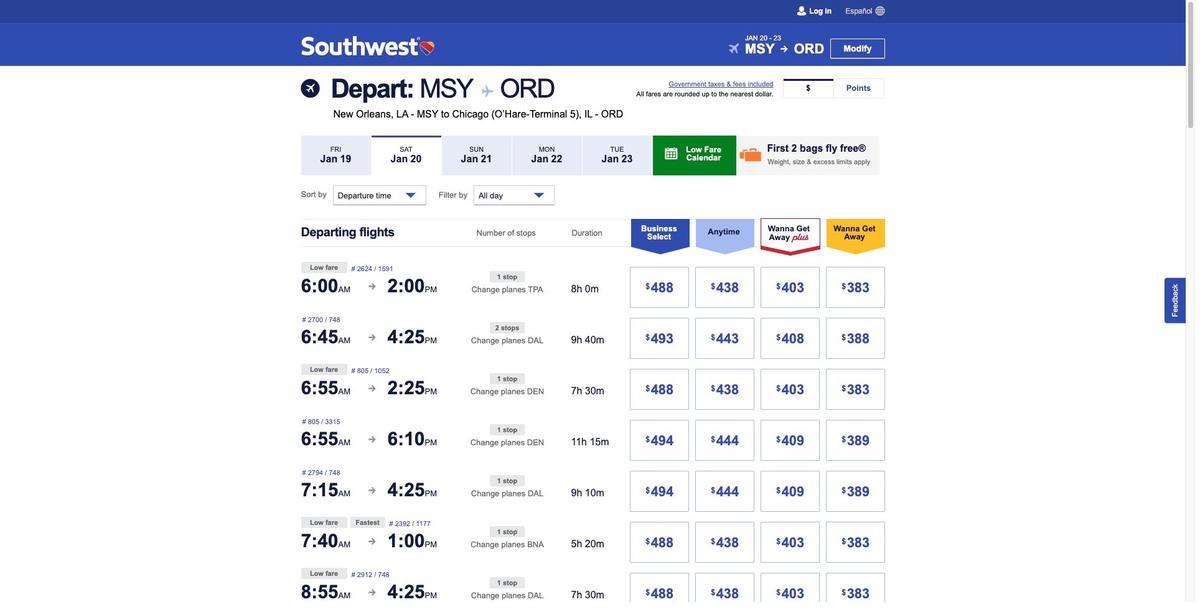 Task type: vqa. For each thing, say whether or not it's contained in the screenshot.
option
no



Task type: locate. For each thing, give the bounding box(es) containing it.
banner
[[0, 0, 1187, 66]]

, this is the lowest fare element
[[301, 262, 347, 273], [301, 364, 347, 376], [301, 518, 347, 529], [301, 569, 347, 580]]

list
[[783, 78, 885, 98]]

2 , this is the lowest fare element from the top
[[301, 364, 347, 376]]

Sort results by text field
[[333, 186, 426, 206]]

to image
[[781, 45, 788, 52]]



Task type: describe. For each thing, give the bounding box(es) containing it.
3 , this is the lowest fare element from the top
[[301, 518, 347, 529]]

4 , this is the lowest fare element from the top
[[301, 569, 347, 580]]

sat jan 20 element
[[372, 136, 441, 176]]

Filter by time of day text field
[[474, 186, 555, 206]]

to image
[[480, 84, 493, 98]]

, this is the fastest flight element
[[350, 518, 385, 529]]

1 , this is the lowest fare element from the top
[[301, 262, 347, 273]]



